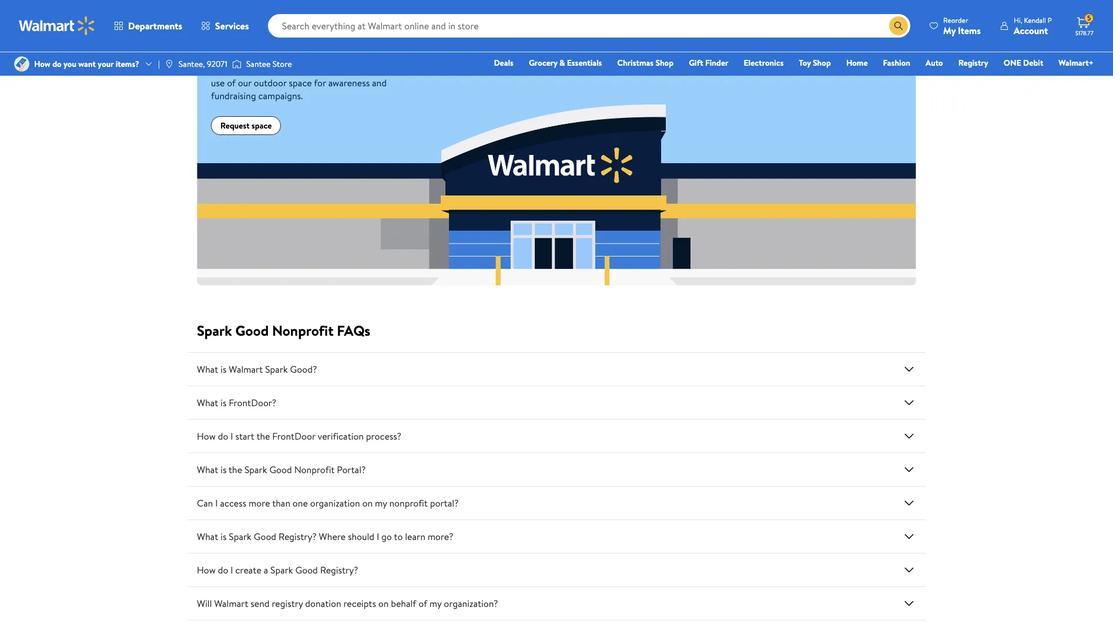 Task type: describe. For each thing, give the bounding box(es) containing it.
will walmart send registry donation receipts on behalf of my organization?
[[197, 598, 498, 611]]

toy shop
[[799, 57, 831, 69]]

toy shop link
[[794, 56, 836, 69]]

santee, 92071
[[179, 58, 227, 70]]

learn
[[405, 531, 425, 544]]

i left start
[[231, 430, 233, 443]]

search icon image
[[894, 21, 903, 31]]

registry
[[272, 598, 303, 611]]

we
[[302, 24, 325, 49]]

items?
[[116, 58, 139, 70]]

spark right a
[[270, 564, 293, 577]]

do for start
[[218, 430, 228, 443]]

what is frontdoor? image
[[902, 396, 916, 410]]

faqs
[[337, 321, 370, 341]]

more
[[211, 24, 254, 49]]

|
[[158, 58, 160, 70]]

92071
[[207, 58, 227, 70]]

more?
[[428, 531, 453, 544]]

christmas
[[617, 57, 654, 69]]

how for how do you want your items?
[[34, 58, 50, 70]]

our
[[238, 76, 252, 89]]

hi, kendall p account
[[1014, 15, 1052, 37]]

is for walmart
[[221, 363, 227, 376]]

invite
[[226, 63, 249, 76]]

good?
[[290, 363, 317, 376]]

campaigns.
[[258, 89, 303, 102]]

2 vertical spatial the
[[229, 464, 242, 477]]

the inside we invite community organizations to request the use of our outdoor space for awareness and fundraising campaigns.
[[399, 63, 412, 76]]

i left 'go'
[[377, 531, 379, 544]]

0 vertical spatial on
[[362, 497, 373, 510]]

good up donation
[[295, 564, 318, 577]]

deals link
[[489, 56, 519, 69]]

should
[[348, 531, 374, 544]]

home
[[846, 57, 868, 69]]

1 horizontal spatial to
[[394, 531, 403, 544]]

where
[[319, 531, 346, 544]]

we invite community organizations to request the use of our outdoor space for awareness and fundraising campaigns.
[[211, 63, 412, 102]]

electronics
[[744, 57, 784, 69]]

portal?
[[430, 497, 459, 510]]

you
[[64, 58, 76, 70]]

request space
[[220, 120, 272, 132]]

home link
[[841, 56, 873, 69]]

christmas shop
[[617, 57, 674, 69]]

fashion
[[883, 57, 911, 69]]

1 horizontal spatial my
[[430, 598, 442, 611]]

spark up what is walmart spark good?
[[197, 321, 232, 341]]

5 $178.77
[[1076, 13, 1094, 37]]

one debit
[[1004, 57, 1044, 69]]

how do you want your items?
[[34, 58, 139, 70]]

we
[[211, 63, 224, 76]]

p
[[1048, 15, 1052, 25]]

Search search field
[[268, 14, 911, 38]]

what is spark good registry? where should i go to learn more? image
[[902, 530, 916, 544]]

i right can
[[215, 497, 218, 510]]

for
[[314, 76, 326, 89]]

services button
[[192, 12, 258, 40]]

1 vertical spatial nonprofit
[[294, 464, 335, 477]]

start
[[235, 430, 254, 443]]

what is the spark good nonprofit portal? image
[[902, 463, 916, 477]]

how for how do i start the frontdoor verification process?
[[197, 430, 216, 443]]

is for the
[[221, 464, 227, 477]]

can
[[197, 497, 213, 510]]

reorder
[[943, 15, 968, 25]]

$178.77
[[1076, 29, 1094, 37]]

registry
[[959, 57, 989, 69]]

what is spark good registry? where should i go to learn more?
[[197, 531, 453, 544]]

 image for how do you want your items?
[[14, 56, 29, 72]]

how do i start the frontdoor verification process?
[[197, 430, 401, 443]]

good up a
[[254, 531, 276, 544]]

0 horizontal spatial my
[[375, 497, 387, 510]]

1 vertical spatial walmart
[[214, 598, 248, 611]]

ways
[[259, 24, 298, 49]]

can i access more than one organization on my nonprofit portal?
[[197, 497, 459, 510]]

0 vertical spatial walmart
[[229, 363, 263, 376]]

more
[[249, 497, 270, 510]]

one debit link
[[999, 56, 1049, 69]]

more ways we help
[[211, 24, 365, 49]]

santee store
[[246, 58, 292, 70]]

what for what is spark good registry? where should i go to learn more?
[[197, 531, 218, 544]]

santee
[[246, 58, 271, 70]]

what is frontdoor?
[[197, 397, 276, 410]]

go
[[382, 531, 392, 544]]

1 horizontal spatial registry?
[[320, 564, 358, 577]]

awareness
[[328, 76, 370, 89]]

a
[[264, 564, 268, 577]]

outdoor
[[254, 76, 287, 89]]

nonprofit
[[389, 497, 428, 510]]

deals
[[494, 57, 514, 69]]

registry link
[[953, 56, 994, 69]]

gift finder link
[[684, 56, 734, 69]]

verification
[[318, 430, 364, 443]]

0 vertical spatial nonprofit
[[272, 321, 334, 341]]



Task type: locate. For each thing, give the bounding box(es) containing it.
how up will
[[197, 564, 216, 577]]

spark left good?
[[265, 363, 288, 376]]

send
[[251, 598, 270, 611]]

on
[[362, 497, 373, 510], [378, 598, 389, 611]]

 image left you in the top of the page
[[14, 56, 29, 72]]

2 horizontal spatial the
[[399, 63, 412, 76]]

1 vertical spatial on
[[378, 598, 389, 611]]

0 vertical spatial to
[[355, 63, 364, 76]]

registry? down where
[[320, 564, 358, 577]]

shop right toy
[[813, 57, 831, 69]]

request
[[220, 120, 250, 132]]

how
[[34, 58, 50, 70], [197, 430, 216, 443], [197, 564, 216, 577]]

0 horizontal spatial space
[[252, 120, 272, 132]]

walmart
[[229, 363, 263, 376], [214, 598, 248, 611]]

what is walmart spark good? image
[[902, 363, 916, 377]]

 image for santee store
[[232, 58, 242, 70]]

0 horizontal spatial shop
[[656, 57, 674, 69]]

auto link
[[921, 56, 949, 69]]

my left nonprofit
[[375, 497, 387, 510]]

hi,
[[1014, 15, 1022, 25]]

0 vertical spatial my
[[375, 497, 387, 510]]

of right behalf
[[419, 598, 427, 611]]

spark down access
[[229, 531, 252, 544]]

what for what is walmart spark good?
[[197, 363, 218, 376]]

registry?
[[279, 531, 317, 544], [320, 564, 358, 577]]

to right 'go'
[[394, 531, 403, 544]]

good up what is walmart spark good?
[[235, 321, 269, 341]]

electronics link
[[739, 56, 789, 69]]

1 vertical spatial my
[[430, 598, 442, 611]]

1 horizontal spatial the
[[257, 430, 270, 443]]

organization?
[[444, 598, 498, 611]]

what up what is frontdoor?
[[197, 363, 218, 376]]

4 is from the top
[[221, 531, 227, 544]]

1 horizontal spatial  image
[[232, 58, 242, 70]]

1 shop from the left
[[656, 57, 674, 69]]

1 is from the top
[[221, 363, 227, 376]]

the up access
[[229, 464, 242, 477]]

help
[[330, 24, 365, 49]]

0 vertical spatial of
[[227, 76, 236, 89]]

santee,
[[179, 58, 205, 70]]

is for frontdoor?
[[221, 397, 227, 410]]

gift
[[689, 57, 703, 69]]

1 vertical spatial to
[[394, 531, 403, 544]]

account
[[1014, 24, 1048, 37]]

how do i start the frontdoor verification process? image
[[902, 430, 916, 444]]

0 horizontal spatial registry?
[[279, 531, 317, 544]]

of left the our
[[227, 76, 236, 89]]

grocery
[[529, 57, 558, 69]]

debit
[[1023, 57, 1044, 69]]

to
[[355, 63, 364, 76], [394, 531, 403, 544]]

walmart+ link
[[1054, 56, 1099, 69]]

2 vertical spatial how
[[197, 564, 216, 577]]

spark up "more" on the bottom left
[[244, 464, 267, 477]]

fundraising
[[211, 89, 256, 102]]

space left for
[[289, 76, 312, 89]]

2 is from the top
[[221, 397, 227, 410]]

gift finder
[[689, 57, 729, 69]]

0 horizontal spatial the
[[229, 464, 242, 477]]

behalf
[[391, 598, 416, 611]]

1 horizontal spatial of
[[419, 598, 427, 611]]

want
[[78, 58, 96, 70]]

3 what from the top
[[197, 464, 218, 477]]

shop for toy shop
[[813, 57, 831, 69]]

 image
[[164, 59, 174, 69]]

organizations
[[299, 63, 353, 76]]

services
[[215, 19, 249, 32]]

fashion link
[[878, 56, 916, 69]]

my right behalf
[[430, 598, 442, 611]]

the right start
[[257, 430, 270, 443]]

grocery & essentials link
[[524, 56, 607, 69]]

5
[[1087, 13, 1091, 23]]

how left you in the top of the page
[[34, 58, 50, 70]]

1 what from the top
[[197, 363, 218, 376]]

is
[[221, 363, 227, 376], [221, 397, 227, 410], [221, 464, 227, 477], [221, 531, 227, 544]]

is up what is frontdoor?
[[221, 363, 227, 376]]

toy
[[799, 57, 811, 69]]

Walmart Site-Wide search field
[[268, 14, 911, 38]]

how left start
[[197, 430, 216, 443]]

good up 'than'
[[269, 464, 292, 477]]

do left you in the top of the page
[[52, 58, 62, 70]]

reorder my items
[[943, 15, 981, 37]]

shop
[[656, 57, 674, 69], [813, 57, 831, 69]]

1 horizontal spatial space
[[289, 76, 312, 89]]

will
[[197, 598, 212, 611]]

process?
[[366, 430, 401, 443]]

items
[[958, 24, 981, 37]]

kendall
[[1024, 15, 1046, 25]]

what for what is the spark good nonprofit portal?
[[197, 464, 218, 477]]

1 vertical spatial do
[[218, 430, 228, 443]]

space right request
[[252, 120, 272, 132]]

what left 'frontdoor?'
[[197, 397, 218, 410]]

of for behalf
[[419, 598, 427, 611]]

1 horizontal spatial shop
[[813, 57, 831, 69]]

auto
[[926, 57, 943, 69]]

nonprofit
[[272, 321, 334, 341], [294, 464, 335, 477]]

shop right christmas
[[656, 57, 674, 69]]

1 vertical spatial how
[[197, 430, 216, 443]]

departments button
[[105, 12, 192, 40]]

1 vertical spatial space
[[252, 120, 272, 132]]

of inside we invite community organizations to request the use of our outdoor space for awareness and fundraising campaigns.
[[227, 76, 236, 89]]

the right request
[[399, 63, 412, 76]]

 image
[[14, 56, 29, 72], [232, 58, 242, 70]]

what up can
[[197, 464, 218, 477]]

do left start
[[218, 430, 228, 443]]

how do i create a spark good registry? image
[[902, 564, 916, 578]]

frontdoor?
[[229, 397, 276, 410]]

organization
[[310, 497, 360, 510]]

how do i create a spark good registry?
[[197, 564, 358, 577]]

use
[[211, 76, 225, 89]]

and
[[372, 76, 387, 89]]

of for use
[[227, 76, 236, 89]]

my
[[943, 24, 956, 37]]

0 vertical spatial do
[[52, 58, 62, 70]]

is for spark
[[221, 531, 227, 544]]

than
[[272, 497, 290, 510]]

essentials
[[567, 57, 602, 69]]

0 vertical spatial the
[[399, 63, 412, 76]]

0 vertical spatial registry?
[[279, 531, 317, 544]]

nonprofit up good?
[[272, 321, 334, 341]]

my
[[375, 497, 387, 510], [430, 598, 442, 611]]

2 what from the top
[[197, 397, 218, 410]]

christmas shop link
[[612, 56, 679, 69]]

is up access
[[221, 464, 227, 477]]

receipts
[[344, 598, 376, 611]]

one
[[1004, 57, 1021, 69]]

2 vertical spatial do
[[218, 564, 228, 577]]

on right organization
[[362, 497, 373, 510]]

what is walmart spark good?
[[197, 363, 317, 376]]

3 is from the top
[[221, 464, 227, 477]]

1 vertical spatial the
[[257, 430, 270, 443]]

walmart up 'frontdoor?'
[[229, 363, 263, 376]]

nonprofit up "can i access more than one organization on my nonprofit portal?"
[[294, 464, 335, 477]]

0 horizontal spatial on
[[362, 497, 373, 510]]

do for create
[[218, 564, 228, 577]]

0 vertical spatial space
[[289, 76, 312, 89]]

do for want
[[52, 58, 62, 70]]

store
[[273, 58, 292, 70]]

on left behalf
[[378, 598, 389, 611]]

i left create
[[231, 564, 233, 577]]

do left create
[[218, 564, 228, 577]]

shop for christmas shop
[[656, 57, 674, 69]]

0 horizontal spatial  image
[[14, 56, 29, 72]]

1 horizontal spatial on
[[378, 598, 389, 611]]

access
[[220, 497, 246, 510]]

to inside we invite community organizations to request the use of our outdoor space for awareness and fundraising campaigns.
[[355, 63, 364, 76]]

what down can
[[197, 531, 218, 544]]

is down access
[[221, 531, 227, 544]]

will walmart send registry donation receipts on behalf of my organization? image
[[902, 597, 916, 611]]

is left 'frontdoor?'
[[221, 397, 227, 410]]

one
[[293, 497, 308, 510]]

spark good nonprofit faqs
[[197, 321, 370, 341]]

0 vertical spatial how
[[34, 58, 50, 70]]

how for how do i create a spark good registry?
[[197, 564, 216, 577]]

request space link
[[211, 116, 281, 135]]

1 vertical spatial of
[[419, 598, 427, 611]]

 image right 92071
[[232, 58, 242, 70]]

4 what from the top
[[197, 531, 218, 544]]

1 vertical spatial registry?
[[320, 564, 358, 577]]

community
[[251, 63, 297, 76]]

what for what is frontdoor?
[[197, 397, 218, 410]]

grocery & essentials
[[529, 57, 602, 69]]

0 horizontal spatial of
[[227, 76, 236, 89]]

walmart image
[[19, 16, 95, 35]]

to left request
[[355, 63, 364, 76]]

2 shop from the left
[[813, 57, 831, 69]]

registry? down one
[[279, 531, 317, 544]]

can i access more than one organization on my nonprofit portal? image
[[902, 497, 916, 511]]

space inside we invite community organizations to request the use of our outdoor space for awareness and fundraising campaigns.
[[289, 76, 312, 89]]

walmart right will
[[214, 598, 248, 611]]

create
[[235, 564, 261, 577]]

walmart+
[[1059, 57, 1094, 69]]

0 horizontal spatial to
[[355, 63, 364, 76]]

donation
[[305, 598, 341, 611]]



Task type: vqa. For each thing, say whether or not it's contained in the screenshot.
Super
no



